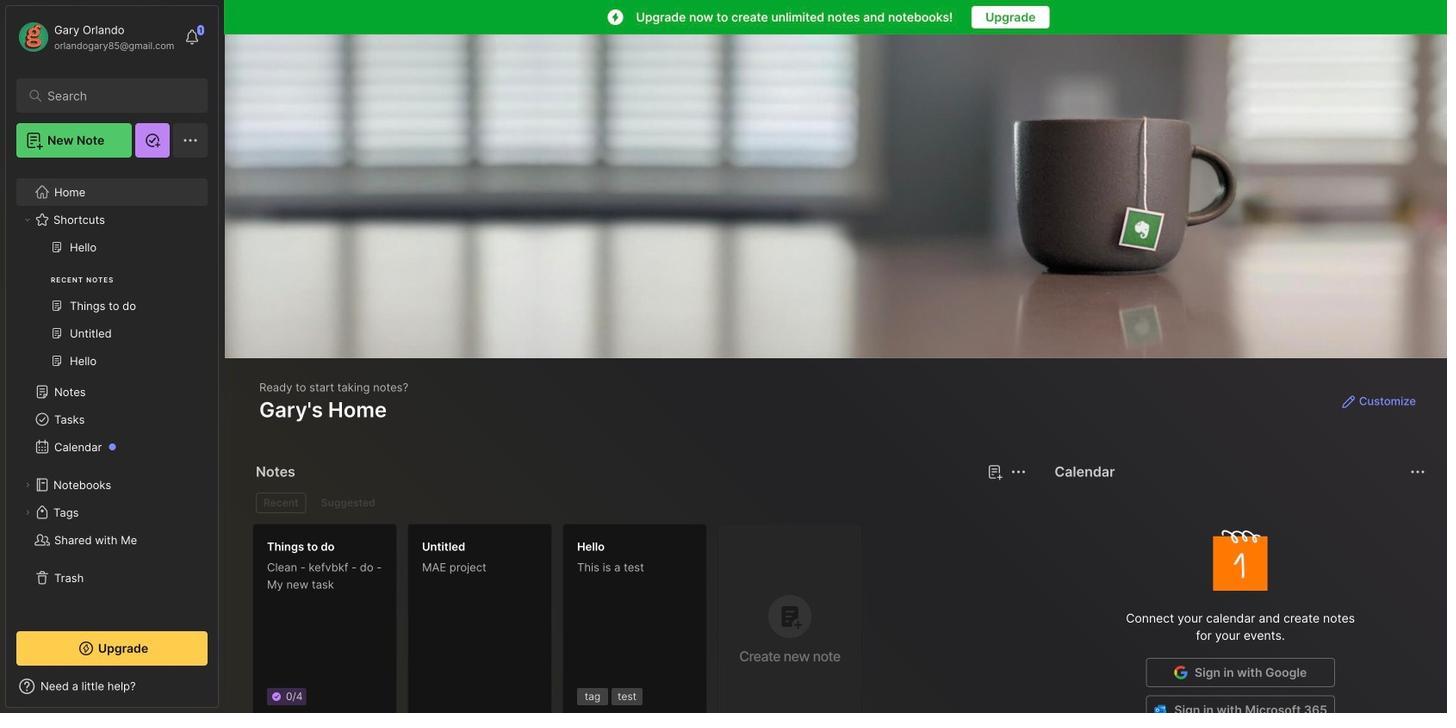 Task type: vqa. For each thing, say whether or not it's contained in the screenshot.
25 GB and up on the bottom right
no



Task type: describe. For each thing, give the bounding box(es) containing it.
expand notebooks image
[[22, 480, 33, 490]]

click to collapse image
[[218, 682, 231, 702]]

More actions field
[[1406, 460, 1430, 484]]

main element
[[0, 0, 224, 713]]

tree inside main element
[[6, 168, 218, 616]]

WHAT'S NEW field
[[6, 673, 218, 701]]

none search field inside main element
[[47, 85, 185, 106]]



Task type: locate. For each thing, give the bounding box(es) containing it.
Search text field
[[47, 88, 185, 104]]

group inside main element
[[16, 234, 207, 385]]

None search field
[[47, 85, 185, 106]]

tree
[[6, 168, 218, 616]]

row group
[[252, 524, 873, 713]]

tab list
[[256, 493, 1024, 514]]

expand tags image
[[22, 508, 33, 518]]

Account field
[[16, 20, 174, 54]]

more actions image
[[1408, 462, 1429, 483]]

group
[[16, 234, 207, 385]]



